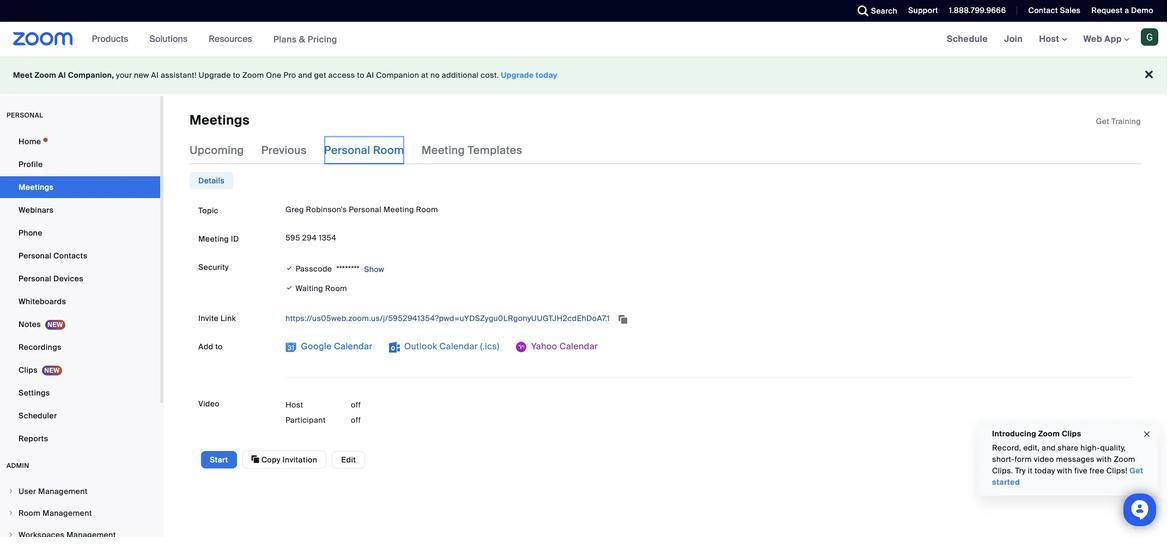 Task type: vqa. For each thing, say whether or not it's contained in the screenshot.
Billing inside the tooltip
no



Task type: describe. For each thing, give the bounding box(es) containing it.
support
[[909, 5, 938, 15]]

get training
[[1096, 117, 1141, 126]]

1 ai from the left
[[58, 70, 66, 80]]

cost.
[[481, 70, 499, 80]]

whiteboards link
[[0, 291, 160, 313]]

get training link
[[1096, 117, 1141, 126]]

room management menu item
[[0, 504, 160, 524]]

management for user management
[[38, 487, 88, 497]]

invitation
[[283, 456, 317, 466]]

webinars link
[[0, 199, 160, 221]]

five
[[1075, 467, 1088, 476]]

meet
[[13, 70, 33, 80]]

user management menu item
[[0, 482, 160, 502]]

host inside meetings navigation
[[1039, 33, 1062, 45]]

595
[[286, 233, 300, 243]]

app
[[1105, 33, 1122, 45]]

user
[[19, 487, 36, 497]]

outlook
[[404, 341, 437, 353]]

personal for personal contacts
[[19, 251, 51, 261]]

and inside record, edit, and share high-quality, short-form video messages with zoom clips. try it today with five free clips!
[[1042, 444, 1056, 453]]

greg
[[286, 205, 304, 215]]

personal for personal room
[[324, 144, 370, 158]]

management for room management
[[43, 509, 92, 519]]

topic element
[[286, 202, 1133, 218]]

1354
[[319, 233, 336, 243]]

search button
[[849, 0, 900, 22]]

get for get started
[[1130, 467, 1144, 476]]

1 horizontal spatial clips
[[1062, 429, 1082, 439]]

2 horizontal spatial to
[[357, 70, 365, 80]]

yahoo calendar link
[[516, 339, 598, 356]]

additional
[[442, 70, 479, 80]]

personal
[[7, 111, 43, 120]]

products
[[92, 33, 128, 45]]

schedule
[[947, 33, 988, 45]]

contacts
[[53, 251, 87, 261]]

search
[[871, 6, 898, 16]]

personal menu menu
[[0, 131, 160, 451]]

edit
[[341, 456, 356, 465]]

(.ics)
[[480, 341, 500, 353]]

short-
[[992, 455, 1015, 465]]

right image for room management
[[8, 511, 14, 517]]

close image
[[1143, 429, 1152, 441]]

outlook calendar (.ics)
[[402, 341, 500, 353]]

google
[[301, 341, 332, 353]]

passcode ******** show
[[296, 264, 384, 275]]

and inside meet zoom ai companion, footer
[[298, 70, 312, 80]]

home
[[19, 137, 41, 147]]

reports link
[[0, 428, 160, 450]]

outlook calendar (.ics) link
[[389, 339, 500, 356]]

https://us05web.zoom.us/j/5952941354?pwd=uydszygu0lrgonyuugtjh2cdehdoa7.1 application
[[286, 310, 1133, 328]]

profile link
[[0, 154, 160, 175]]

calendar for google
[[334, 341, 373, 353]]

meeting for meeting id
[[198, 235, 229, 244]]

id
[[231, 235, 239, 244]]

get for get training
[[1096, 117, 1110, 126]]

whiteboards
[[19, 297, 66, 307]]

no
[[430, 70, 440, 80]]

upgrade today link
[[501, 70, 558, 80]]

checked image
[[286, 263, 293, 274]]

companion
[[376, 70, 419, 80]]

personal devices
[[19, 274, 83, 284]]

companion,
[[68, 70, 114, 80]]

it
[[1028, 467, 1033, 476]]

yahoo
[[531, 341, 557, 353]]

personal contacts
[[19, 251, 87, 261]]

passcode
[[296, 264, 332, 274]]

0 horizontal spatial with
[[1057, 467, 1073, 476]]

reports
[[19, 434, 48, 444]]

right image for user management
[[8, 489, 14, 495]]

resources button
[[209, 22, 257, 57]]

zoom up edit,
[[1039, 429, 1060, 439]]

started
[[992, 478, 1020, 488]]

messages
[[1056, 455, 1095, 465]]

details tab
[[190, 172, 233, 190]]

room inside topic "element"
[[416, 205, 438, 215]]

templates
[[468, 144, 523, 158]]

edit,
[[1024, 444, 1040, 453]]

********
[[336, 264, 360, 274]]

clips inside personal menu menu
[[19, 366, 38, 376]]

web
[[1084, 33, 1103, 45]]

meeting id
[[198, 235, 239, 244]]

settings
[[19, 389, 50, 398]]

get started
[[992, 467, 1144, 488]]

google calendar
[[299, 341, 373, 353]]

phone
[[19, 228, 42, 238]]

product information navigation
[[84, 22, 345, 57]]

meeting inside topic "element"
[[384, 205, 414, 215]]

room inside "tabs of meeting" tab list
[[373, 144, 404, 158]]

meeting templates
[[422, 144, 523, 158]]

today inside meet zoom ai companion, footer
[[536, 70, 558, 80]]

join link
[[996, 22, 1031, 57]]

meetings inside personal menu menu
[[19, 183, 54, 192]]

banner containing products
[[0, 22, 1167, 57]]

webinars
[[19, 205, 54, 215]]

host element for participant
[[351, 416, 416, 426]]

devices
[[53, 274, 83, 284]]

right image
[[8, 532, 14, 538]]

admin
[[7, 462, 29, 471]]

meeting for meeting templates
[[422, 144, 465, 158]]

try
[[1015, 467, 1026, 476]]

meetings navigation
[[939, 22, 1167, 57]]

personal for personal devices
[[19, 274, 51, 284]]

video
[[198, 400, 220, 410]]

copy image
[[252, 455, 259, 465]]

robinson's
[[306, 205, 347, 215]]

checked image
[[286, 283, 293, 295]]

zoom logo image
[[13, 32, 73, 46]]

clips.
[[992, 467, 1013, 476]]

at
[[421, 70, 428, 80]]

solutions
[[150, 33, 188, 45]]

schedule link
[[939, 22, 996, 57]]

btn image
[[389, 342, 400, 353]]

products button
[[92, 22, 133, 57]]

one
[[266, 70, 282, 80]]



Task type: locate. For each thing, give the bounding box(es) containing it.
zoom up clips! on the right bottom of the page
[[1114, 455, 1136, 465]]

room management
[[19, 509, 92, 519]]

1 horizontal spatial calendar
[[440, 341, 478, 353]]

with
[[1097, 455, 1112, 465], [1057, 467, 1073, 476]]

clips link
[[0, 360, 160, 381]]

1 right image from the top
[[8, 489, 14, 495]]

access
[[328, 70, 355, 80]]

high-
[[1081, 444, 1100, 453]]

introducing
[[992, 429, 1037, 439]]

waiting room
[[293, 284, 347, 294]]

right image inside user management "menu item"
[[8, 489, 14, 495]]

management inside menu item
[[43, 509, 92, 519]]

meeting inside tab list
[[422, 144, 465, 158]]

1 vertical spatial off
[[351, 416, 361, 426]]

contact
[[1029, 5, 1058, 15]]

copy invitation
[[259, 456, 317, 466]]

0 horizontal spatial today
[[536, 70, 558, 80]]

1 host element from the top
[[351, 400, 416, 411]]

demo
[[1131, 5, 1154, 15]]

1 horizontal spatial get
[[1130, 467, 1144, 476]]

calendar right the google
[[334, 341, 373, 353]]

scheduler link
[[0, 405, 160, 427]]

sales
[[1060, 5, 1081, 15]]

1 vertical spatial meeting
[[384, 205, 414, 215]]

introducing zoom clips
[[992, 429, 1082, 439]]

btn image inside google calendar link
[[286, 342, 296, 353]]

0 horizontal spatial meeting
[[198, 235, 229, 244]]

start
[[210, 456, 228, 465]]

copy
[[261, 456, 281, 466]]

1 horizontal spatial upgrade
[[501, 70, 534, 80]]

resources
[[209, 33, 252, 45]]

google calendar link
[[286, 339, 373, 356]]

1 horizontal spatial meeting
[[384, 205, 414, 215]]

0 vertical spatial host element
[[351, 400, 416, 411]]

get started link
[[992, 467, 1144, 488]]

ai left "companion,"
[[58, 70, 66, 80]]

request
[[1092, 5, 1123, 15]]

0 horizontal spatial btn image
[[286, 342, 296, 353]]

1 horizontal spatial and
[[1042, 444, 1056, 453]]

support link
[[900, 0, 941, 22], [909, 5, 938, 15]]

plans & pricing link
[[273, 34, 337, 45], [273, 34, 337, 45]]

host button
[[1039, 33, 1067, 45]]

host up participant at the bottom of page
[[286, 401, 303, 411]]

upgrade down product information navigation
[[199, 70, 231, 80]]

today inside record, edit, and share high-quality, short-form video messages with zoom clips. try it today with five free clips!
[[1035, 467, 1055, 476]]

recordings link
[[0, 337, 160, 359]]

contact sales
[[1029, 5, 1081, 15]]

get
[[1096, 117, 1110, 126], [1130, 467, 1144, 476]]

to down the resources dropdown button
[[233, 70, 240, 80]]

calendar right yahoo
[[560, 341, 598, 353]]

1 vertical spatial host element
[[351, 416, 416, 426]]

btn image left the google
[[286, 342, 296, 353]]

calendar down https://us05web.zoom.us/j/5952941354?pwd=uydszygu0lrgonyuugtjh2cdehdoa7.1 link
[[440, 341, 478, 353]]

1 calendar from the left
[[334, 341, 373, 353]]

1 upgrade from the left
[[199, 70, 231, 80]]

0 vertical spatial off
[[351, 401, 361, 411]]

web app button
[[1084, 33, 1130, 45]]

off
[[351, 401, 361, 411], [351, 416, 361, 426]]

pricing
[[308, 34, 337, 45]]

personal inside "tabs of meeting" tab list
[[324, 144, 370, 158]]

ai left companion
[[367, 70, 374, 80]]

room
[[373, 144, 404, 158], [416, 205, 438, 215], [325, 284, 347, 294], [19, 509, 41, 519]]

0 horizontal spatial clips
[[19, 366, 38, 376]]

2 calendar from the left
[[440, 341, 478, 353]]

https://us05web.zoom.us/j/5952941354?pwd=uydszygu0lrgonyuugtjh2cdehdoa7.1
[[286, 314, 612, 324]]

1 off from the top
[[351, 401, 361, 411]]

calendar for yahoo
[[560, 341, 598, 353]]

a
[[1125, 5, 1129, 15]]

0 vertical spatial get
[[1096, 117, 1110, 126]]

get inside get started
[[1130, 467, 1144, 476]]

meetings up webinars at left top
[[19, 183, 54, 192]]

training
[[1112, 117, 1141, 126]]

1 horizontal spatial to
[[233, 70, 240, 80]]

and left "get"
[[298, 70, 312, 80]]

0 vertical spatial meetings
[[190, 112, 250, 129]]

to right add
[[215, 342, 223, 352]]

host element for host
[[351, 400, 416, 411]]

admin menu menu
[[0, 482, 160, 538]]

1 vertical spatial right image
[[8, 511, 14, 517]]

join
[[1004, 33, 1023, 45]]

2 ai from the left
[[151, 70, 159, 80]]

2 host element from the top
[[351, 416, 416, 426]]

get right clips! on the right bottom of the page
[[1130, 467, 1144, 476]]

previous
[[261, 144, 307, 158]]

personal inside topic "element"
[[349, 205, 382, 215]]

0 vertical spatial and
[[298, 70, 312, 80]]

1 horizontal spatial btn image
[[516, 342, 527, 353]]

profile picture image
[[1141, 28, 1159, 46]]

add to
[[198, 342, 223, 352]]

0 vertical spatial meeting
[[422, 144, 465, 158]]

upcoming
[[190, 144, 244, 158]]

btn image for yahoo calendar
[[516, 342, 527, 353]]

right image left user
[[8, 489, 14, 495]]

right image up right icon
[[8, 511, 14, 517]]

meet zoom ai companion, your new ai assistant! upgrade to zoom one pro and get access to ai companion at no additional cost. upgrade today
[[13, 70, 558, 80]]

2 horizontal spatial meeting
[[422, 144, 465, 158]]

management up room management
[[38, 487, 88, 497]]

management down user management "menu item"
[[43, 509, 92, 519]]

1 btn image from the left
[[286, 342, 296, 353]]

tabs of meeting tab list
[[190, 136, 540, 165]]

0 vertical spatial management
[[38, 487, 88, 497]]

meet zoom ai companion, footer
[[0, 57, 1167, 94]]

0 horizontal spatial ai
[[58, 70, 66, 80]]

add to element
[[286, 339, 1133, 367]]

participant
[[286, 416, 326, 426]]

request a demo
[[1092, 5, 1154, 15]]

btn image inside yahoo calendar link
[[516, 342, 527, 353]]

1 horizontal spatial host
[[1039, 33, 1062, 45]]

and up video at bottom right
[[1042, 444, 1056, 453]]

btn image for google calendar
[[286, 342, 296, 353]]

ai
[[58, 70, 66, 80], [151, 70, 159, 80], [367, 70, 374, 80]]

zoom left one
[[242, 70, 264, 80]]

3 ai from the left
[[367, 70, 374, 80]]

menu item
[[0, 525, 160, 538]]

zoom inside record, edit, and share high-quality, short-form video messages with zoom clips. try it today with five free clips!
[[1114, 455, 1136, 465]]

personal contacts link
[[0, 245, 160, 267]]

1 horizontal spatial with
[[1097, 455, 1112, 465]]

room inside menu item
[[19, 509, 41, 519]]

0 horizontal spatial calendar
[[334, 341, 373, 353]]

with up free
[[1097, 455, 1112, 465]]

clips
[[19, 366, 38, 376], [1062, 429, 1082, 439]]

host down contact sales
[[1039, 33, 1062, 45]]

management
[[38, 487, 88, 497], [43, 509, 92, 519]]

1 vertical spatial host
[[286, 401, 303, 411]]

greg robinson's personal meeting room
[[286, 205, 438, 215]]

meeting
[[422, 144, 465, 158], [384, 205, 414, 215], [198, 235, 229, 244]]

copy url image
[[618, 316, 628, 324]]

0 horizontal spatial get
[[1096, 117, 1110, 126]]

yahoo calendar
[[529, 341, 598, 353]]

banner
[[0, 22, 1167, 57]]

share
[[1058, 444, 1079, 453]]

start button
[[201, 452, 237, 469]]

595 294 1354
[[286, 233, 336, 243]]

calendar
[[334, 341, 373, 353], [440, 341, 478, 353], [560, 341, 598, 353]]

edit button
[[332, 452, 365, 469]]

plans
[[273, 34, 297, 45]]

0 vertical spatial right image
[[8, 489, 14, 495]]

0 horizontal spatial and
[[298, 70, 312, 80]]

0 vertical spatial host
[[1039, 33, 1062, 45]]

off for participant
[[351, 416, 361, 426]]

off for host
[[351, 401, 361, 411]]

meetings up upcoming at the left top of the page
[[190, 112, 250, 129]]

details tab list
[[190, 172, 233, 190]]

1 vertical spatial meetings
[[19, 183, 54, 192]]

ai right new
[[151, 70, 159, 80]]

show button
[[360, 261, 384, 279]]

2 vertical spatial meeting
[[198, 235, 229, 244]]

calendar for outlook
[[440, 341, 478, 353]]

meetings link
[[0, 177, 160, 198]]

personal room
[[324, 144, 404, 158]]

form
[[1015, 455, 1032, 465]]

2 right image from the top
[[8, 511, 14, 517]]

show
[[364, 265, 384, 275]]

1 vertical spatial clips
[[1062, 429, 1082, 439]]

2 off from the top
[[351, 416, 361, 426]]

btn image left yahoo
[[516, 342, 527, 353]]

host element
[[351, 400, 416, 411], [351, 416, 416, 426]]

waiting
[[295, 284, 323, 294]]

0 horizontal spatial to
[[215, 342, 223, 352]]

1 vertical spatial and
[[1042, 444, 1056, 453]]

0 horizontal spatial upgrade
[[199, 70, 231, 80]]

1 vertical spatial management
[[43, 509, 92, 519]]

1 vertical spatial with
[[1057, 467, 1073, 476]]

1 horizontal spatial today
[[1035, 467, 1055, 476]]

1 horizontal spatial ai
[[151, 70, 159, 80]]

record,
[[992, 444, 1022, 453]]

0 horizontal spatial host
[[286, 401, 303, 411]]

1.888.799.9666
[[949, 5, 1006, 15]]

clips!
[[1107, 467, 1128, 476]]

management inside "menu item"
[[38, 487, 88, 497]]

host
[[1039, 33, 1062, 45], [286, 401, 303, 411]]

details
[[198, 176, 225, 186]]

0 vertical spatial today
[[536, 70, 558, 80]]

2 horizontal spatial ai
[[367, 70, 374, 80]]

get left training
[[1096, 117, 1110, 126]]

1 vertical spatial get
[[1130, 467, 1144, 476]]

free
[[1090, 467, 1105, 476]]

upgrade right the cost.
[[501, 70, 534, 80]]

https://us05web.zoom.us/j/5952941354?pwd=uydszygu0lrgonyuugtjh2cdehdoa7.1 link
[[286, 314, 612, 324]]

3 calendar from the left
[[560, 341, 598, 353]]

phone link
[[0, 222, 160, 244]]

1 vertical spatial today
[[1035, 467, 1055, 476]]

1 horizontal spatial meetings
[[190, 112, 250, 129]]

0 vertical spatial clips
[[19, 366, 38, 376]]

clips up settings
[[19, 366, 38, 376]]

to right access
[[357, 70, 365, 80]]

zoom
[[35, 70, 56, 80], [242, 70, 264, 80], [1039, 429, 1060, 439], [1114, 455, 1136, 465]]

pro
[[284, 70, 296, 80]]

right image
[[8, 489, 14, 495], [8, 511, 14, 517]]

zoom right the meet
[[35, 70, 56, 80]]

2 btn image from the left
[[516, 342, 527, 353]]

with down messages
[[1057, 467, 1073, 476]]

new
[[134, 70, 149, 80]]

2 upgrade from the left
[[501, 70, 534, 80]]

right image inside room management menu item
[[8, 511, 14, 517]]

btn image
[[286, 342, 296, 353], [516, 342, 527, 353]]

and
[[298, 70, 312, 80], [1042, 444, 1056, 453]]

web app
[[1084, 33, 1122, 45]]

clips up share
[[1062, 429, 1082, 439]]

0 horizontal spatial meetings
[[19, 183, 54, 192]]

2 horizontal spatial calendar
[[560, 341, 598, 353]]

0 vertical spatial with
[[1097, 455, 1112, 465]]



